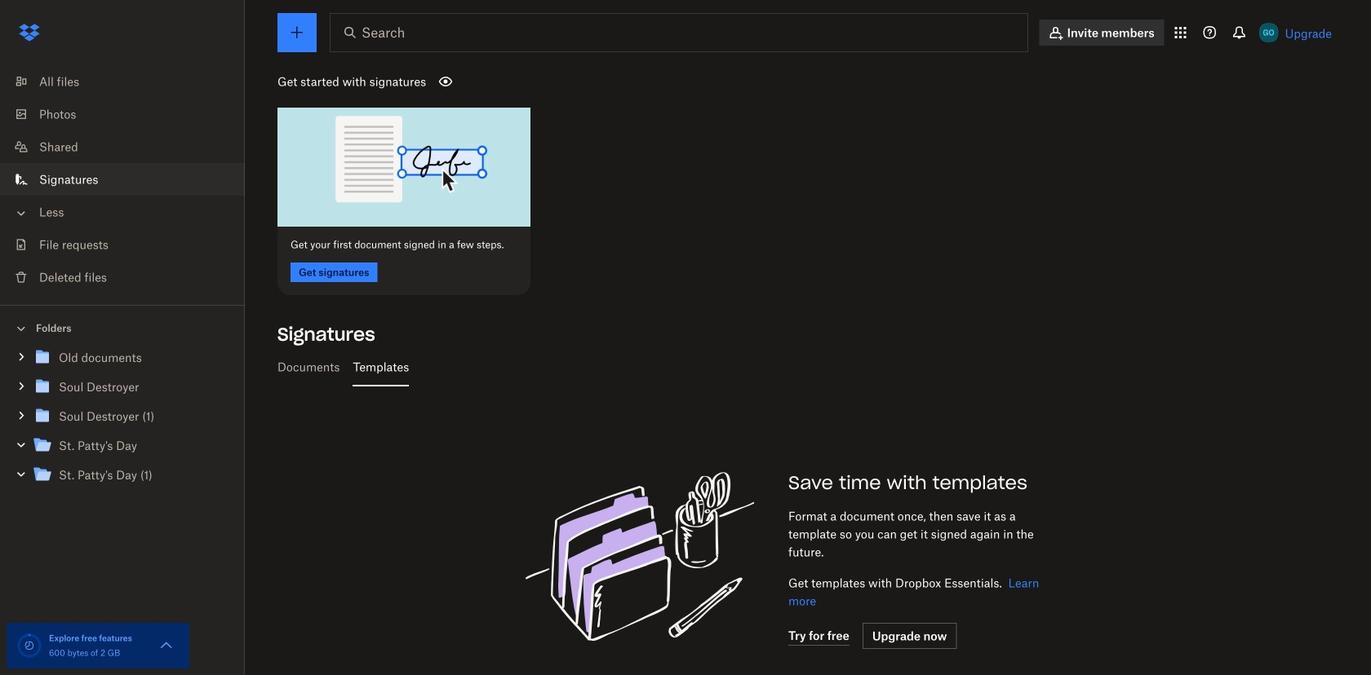Task type: locate. For each thing, give the bounding box(es) containing it.
list
[[0, 55, 245, 305]]

tab list
[[271, 348, 1338, 387]]

list item
[[0, 163, 245, 196]]

group
[[0, 340, 245, 502]]



Task type: vqa. For each thing, say whether or not it's contained in the screenshot.
Less image
yes



Task type: describe. For each thing, give the bounding box(es) containing it.
less image
[[13, 205, 29, 222]]

Search in folder "Dropbox" text field
[[362, 23, 994, 42]]

dropbox image
[[13, 16, 46, 49]]

quota usage progress bar
[[16, 633, 42, 659]]

quota usage image
[[16, 633, 42, 659]]



